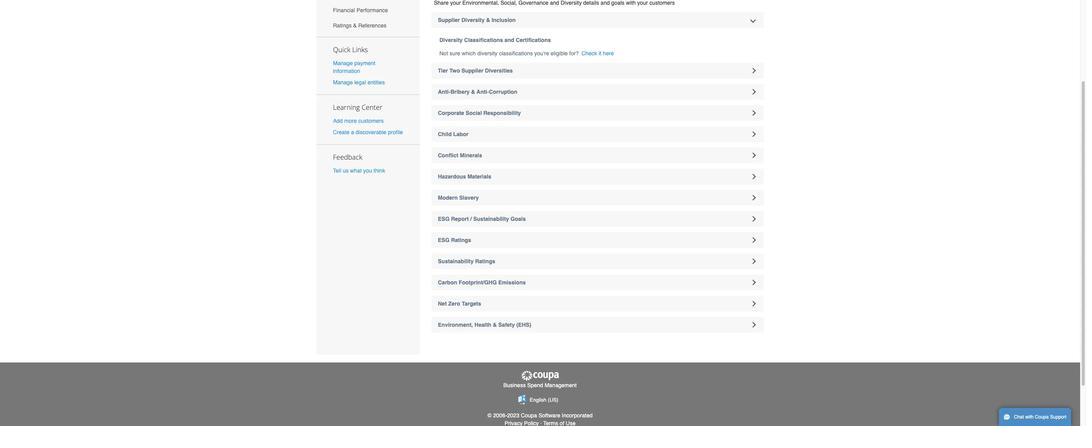 Task type: locate. For each thing, give the bounding box(es) containing it.
center
[[362, 102, 383, 112]]

ratings up carbon footprint/ghg emissions
[[475, 258, 495, 264]]

esg inside 'heading'
[[438, 216, 450, 222]]

hazardous materials button
[[431, 169, 764, 184]]

and
[[505, 37, 514, 43]]

1 horizontal spatial coupa
[[1035, 414, 1049, 420]]

ratings for esg
[[451, 237, 471, 243]]

tier two supplier diversities heading
[[431, 63, 764, 78]]

0 vertical spatial supplier
[[438, 17, 460, 23]]

learning center
[[333, 102, 383, 112]]

supplier
[[438, 17, 460, 23], [462, 67, 484, 74]]

ratings inside 'dropdown button'
[[475, 258, 495, 264]]

esg left report
[[438, 216, 450, 222]]

2 manage from the top
[[333, 79, 353, 86]]

anti- up corporate social responsibility
[[477, 89, 489, 95]]

0 horizontal spatial supplier
[[438, 17, 460, 23]]

sustainability
[[473, 216, 509, 222], [438, 258, 474, 264]]

esg up 'sustainability ratings'
[[438, 237, 450, 243]]

ratings down financial
[[333, 22, 352, 29]]

0 vertical spatial ratings
[[333, 22, 352, 29]]

carbon footprint/ghg emissions heading
[[431, 275, 764, 290]]

inclusion
[[492, 17, 516, 23]]

esg inside heading
[[438, 237, 450, 243]]

zero
[[448, 301, 460, 307]]

chat
[[1014, 414, 1024, 420]]

& left safety
[[493, 322, 497, 328]]

1 manage from the top
[[333, 60, 353, 66]]

ratings down report
[[451, 237, 471, 243]]

ratings inside dropdown button
[[451, 237, 471, 243]]

conflict minerals button
[[431, 148, 764, 163]]

bribery
[[451, 89, 470, 95]]

anti- down the tier
[[438, 89, 451, 95]]

profile
[[388, 129, 403, 135]]

hazardous materials heading
[[431, 169, 764, 184]]

manage
[[333, 60, 353, 66], [333, 79, 353, 86]]

safety
[[499, 322, 515, 328]]

supplier down which
[[462, 67, 484, 74]]

modern slavery heading
[[431, 190, 764, 206]]

supplier inside dropdown button
[[462, 67, 484, 74]]

ratings
[[333, 22, 352, 29], [451, 237, 471, 243], [475, 258, 495, 264]]

here
[[603, 50, 614, 57]]

1 vertical spatial sustainability
[[438, 258, 474, 264]]

references
[[358, 22, 387, 29]]

targets
[[462, 301, 481, 307]]

diversity up sure
[[440, 37, 463, 43]]

&
[[486, 17, 490, 23], [353, 22, 357, 29], [471, 89, 475, 95], [493, 322, 497, 328]]

anti-bribery & anti-corruption
[[438, 89, 518, 95]]

0 vertical spatial sustainability
[[473, 216, 509, 222]]

for?
[[570, 50, 579, 57]]

© 2006-2023 coupa software incorporated
[[488, 412, 593, 419]]

manage payment information link
[[333, 60, 376, 74]]

esg ratings button
[[431, 232, 764, 248]]

1 vertical spatial supplier
[[462, 67, 484, 74]]

tell us what you think button
[[333, 167, 385, 175]]

2 horizontal spatial ratings
[[475, 258, 495, 264]]

tier two supplier diversities button
[[431, 63, 764, 78]]

classifications
[[499, 50, 533, 57]]

0 horizontal spatial anti-
[[438, 89, 451, 95]]

you're
[[535, 50, 549, 57]]

legal
[[354, 79, 366, 86]]

coupa right 2023
[[521, 412, 537, 419]]

diversity classifications and certifications
[[440, 37, 551, 43]]

entities
[[368, 79, 385, 86]]

classifications
[[464, 37, 503, 43]]

1 vertical spatial manage
[[333, 79, 353, 86]]

create a discoverable profile link
[[333, 129, 403, 135]]

ratings & references link
[[317, 18, 420, 33]]

& down financial performance
[[353, 22, 357, 29]]

2023
[[507, 412, 520, 419]]

©
[[488, 412, 492, 419]]

software
[[539, 412, 560, 419]]

& for supplier
[[486, 17, 490, 23]]

anti-
[[438, 89, 451, 95], [477, 89, 489, 95]]

2 esg from the top
[[438, 237, 450, 243]]

feedback
[[333, 152, 363, 162]]

esg report / sustainability goals
[[438, 216, 526, 222]]

not
[[440, 50, 448, 57]]

coupa inside chat with coupa support "button"
[[1035, 414, 1049, 420]]

1 vertical spatial esg
[[438, 237, 450, 243]]

coupa supplier portal image
[[521, 370, 560, 382]]

tier two supplier diversities
[[438, 67, 513, 74]]

corruption
[[489, 89, 518, 95]]

a
[[351, 129, 354, 135]]

& right "bribery"
[[471, 89, 475, 95]]

0 vertical spatial esg
[[438, 216, 450, 222]]

which
[[462, 50, 476, 57]]

0 horizontal spatial coupa
[[521, 412, 537, 419]]

check
[[582, 50, 597, 57]]

0 vertical spatial diversity
[[462, 17, 485, 23]]

1 horizontal spatial ratings
[[451, 237, 471, 243]]

anti-bribery & anti-corruption button
[[431, 84, 764, 100]]

carbon
[[438, 279, 457, 286]]

(ehs)
[[517, 322, 531, 328]]

ratings & references
[[333, 22, 387, 29]]

chat with coupa support
[[1014, 414, 1067, 420]]

minerals
[[460, 152, 482, 159]]

what
[[350, 168, 362, 174]]

diversity up the 'classifications'
[[462, 17, 485, 23]]

modern
[[438, 195, 458, 201]]

manage up information
[[333, 60, 353, 66]]

financial performance link
[[317, 3, 420, 18]]

spend
[[527, 382, 543, 389]]

certifications
[[516, 37, 551, 43]]

1 esg from the top
[[438, 216, 450, 222]]

esg for esg report / sustainability goals
[[438, 216, 450, 222]]

0 vertical spatial manage
[[333, 60, 353, 66]]

create
[[333, 129, 350, 135]]

child labor
[[438, 131, 469, 137]]

manage down information
[[333, 79, 353, 86]]

conflict minerals
[[438, 152, 482, 159]]

2 vertical spatial ratings
[[475, 258, 495, 264]]

learning
[[333, 102, 360, 112]]

supplier up not
[[438, 17, 460, 23]]

1 horizontal spatial anti-
[[477, 89, 489, 95]]

2006-
[[493, 412, 507, 419]]

& left inclusion
[[486, 17, 490, 23]]

tier
[[438, 67, 448, 74]]

coupa
[[521, 412, 537, 419], [1035, 414, 1049, 420]]

1 vertical spatial ratings
[[451, 237, 471, 243]]

coupa right with
[[1035, 414, 1049, 420]]

sustainability right / at the left of the page
[[473, 216, 509, 222]]

sustainability inside 'dropdown button'
[[438, 258, 474, 264]]

1 horizontal spatial supplier
[[462, 67, 484, 74]]

think
[[374, 168, 385, 174]]

manage legal entities
[[333, 79, 385, 86]]

manage inside manage payment information
[[333, 60, 353, 66]]

sustainability down the esg ratings
[[438, 258, 474, 264]]

ratings for sustainability
[[475, 258, 495, 264]]

(us)
[[548, 397, 559, 403]]

check it here link
[[582, 49, 614, 57]]

diversity
[[477, 50, 498, 57]]



Task type: describe. For each thing, give the bounding box(es) containing it.
incorporated
[[562, 412, 593, 419]]

tell us what you think
[[333, 168, 385, 174]]

tell
[[333, 168, 341, 174]]

diversities
[[485, 67, 513, 74]]

corporate social responsibility heading
[[431, 105, 764, 121]]

/
[[470, 216, 472, 222]]

esg report / sustainability goals heading
[[431, 211, 764, 227]]

create a discoverable profile
[[333, 129, 403, 135]]

carbon footprint/ghg emissions
[[438, 279, 526, 286]]

0 horizontal spatial ratings
[[333, 22, 352, 29]]

social
[[466, 110, 482, 116]]

esg ratings heading
[[431, 232, 764, 248]]

report
[[451, 216, 469, 222]]

manage for manage payment information
[[333, 60, 353, 66]]

eligible
[[551, 50, 568, 57]]

environment,
[[438, 322, 473, 328]]

sustainability inside dropdown button
[[473, 216, 509, 222]]

sure
[[450, 50, 460, 57]]

support
[[1050, 414, 1067, 420]]

labor
[[453, 131, 469, 137]]

esg ratings
[[438, 237, 471, 243]]

more
[[344, 118, 357, 124]]

supplier diversity & inclusion heading
[[431, 12, 764, 28]]

emissions
[[498, 279, 526, 286]]

modern slavery
[[438, 195, 479, 201]]

& for environment,
[[493, 322, 497, 328]]

& for anti-
[[471, 89, 475, 95]]

links
[[352, 45, 368, 54]]

supplier inside dropdown button
[[438, 17, 460, 23]]

information
[[333, 68, 360, 74]]

manage payment information
[[333, 60, 376, 74]]

discoverable
[[356, 129, 387, 135]]

manage for manage legal entities
[[333, 79, 353, 86]]

anti-bribery & anti-corruption heading
[[431, 84, 764, 100]]

hazardous materials
[[438, 173, 492, 180]]

net zero targets heading
[[431, 296, 764, 312]]

net zero targets
[[438, 301, 481, 307]]

sustainability ratings heading
[[431, 253, 764, 269]]

manage legal entities link
[[333, 79, 385, 86]]

environment, health & safety (ehs) button
[[431, 317, 764, 333]]

hazardous
[[438, 173, 466, 180]]

conflict
[[438, 152, 459, 159]]

sustainability ratings
[[438, 258, 495, 264]]

add more customers
[[333, 118, 384, 124]]

corporate social responsibility button
[[431, 105, 764, 121]]

us
[[343, 168, 349, 174]]

financial
[[333, 7, 355, 13]]

payment
[[354, 60, 376, 66]]

child labor heading
[[431, 126, 764, 142]]

management
[[545, 382, 577, 389]]

1 vertical spatial diversity
[[440, 37, 463, 43]]

add more customers link
[[333, 118, 384, 124]]

environment, health & safety (ehs) heading
[[431, 317, 764, 333]]

customers
[[358, 118, 384, 124]]

financial performance
[[333, 7, 388, 13]]

esg for esg ratings
[[438, 237, 450, 243]]

carbon footprint/ghg emissions button
[[431, 275, 764, 290]]

not sure which diversity classifications you're eligible for? check it here
[[440, 50, 614, 57]]

quick
[[333, 45, 351, 54]]

add
[[333, 118, 343, 124]]

two
[[450, 67, 460, 74]]

you
[[363, 168, 372, 174]]

business spend management
[[504, 382, 577, 389]]

business
[[504, 382, 526, 389]]

corporate social responsibility
[[438, 110, 521, 116]]

1 anti- from the left
[[438, 89, 451, 95]]

modern slavery button
[[431, 190, 764, 206]]

conflict minerals heading
[[431, 148, 764, 163]]

diversity inside dropdown button
[[462, 17, 485, 23]]

child
[[438, 131, 452, 137]]

with
[[1026, 414, 1034, 420]]

quick links
[[333, 45, 368, 54]]

english
[[530, 397, 547, 403]]

chat with coupa support button
[[999, 408, 1072, 426]]

goals
[[511, 216, 526, 222]]

supplier diversity & inclusion
[[438, 17, 516, 23]]

performance
[[357, 7, 388, 13]]

english (us)
[[530, 397, 559, 403]]

it
[[599, 50, 602, 57]]

2 anti- from the left
[[477, 89, 489, 95]]

slavery
[[459, 195, 479, 201]]

materials
[[468, 173, 492, 180]]

net
[[438, 301, 447, 307]]

sustainability ratings button
[[431, 253, 764, 269]]

corporate
[[438, 110, 464, 116]]



Task type: vqa. For each thing, say whether or not it's contained in the screenshot.
Tier Two Supplier Diversities heading
yes



